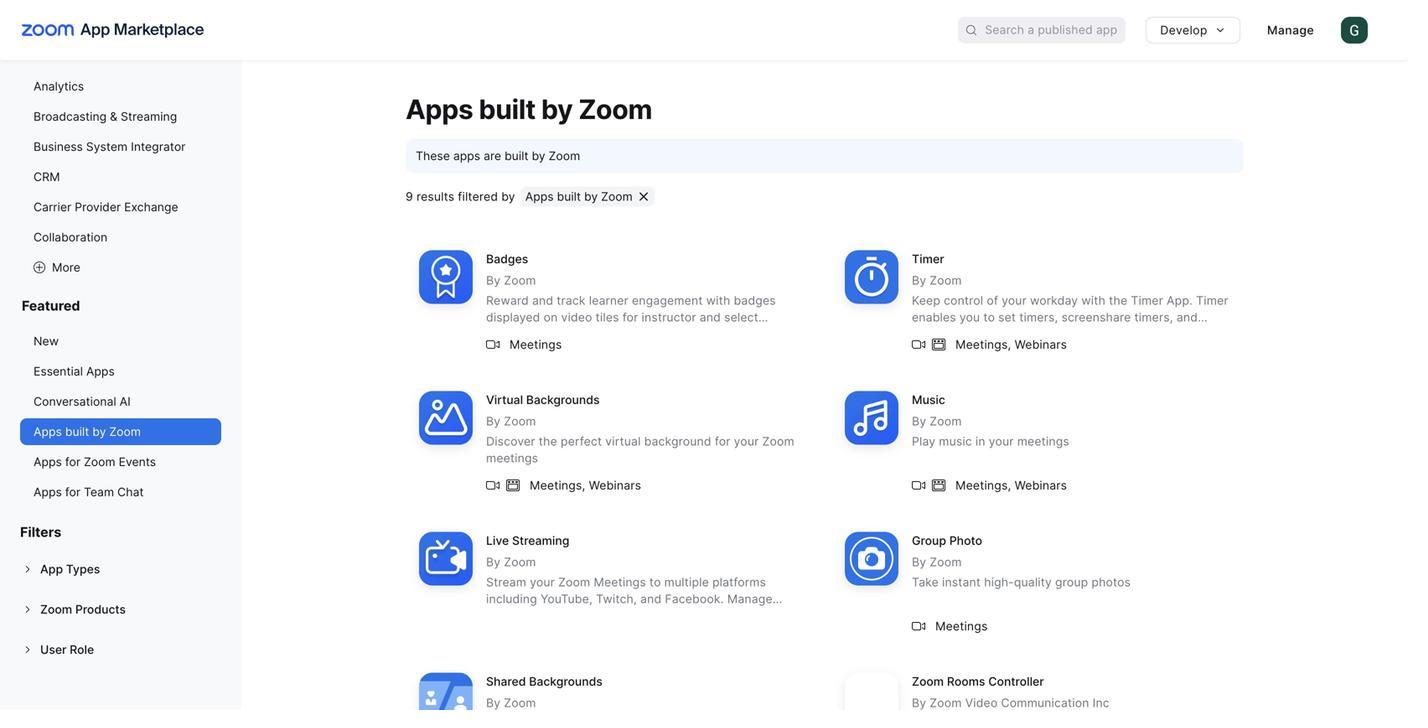 Task type: locate. For each thing, give the bounding box(es) containing it.
and up on
[[532, 293, 553, 308]]

by up "keep"
[[912, 273, 927, 287]]

photo
[[950, 534, 983, 548]]

to down of at top right
[[984, 310, 995, 324]]

1 with from the left
[[706, 293, 731, 308]]

broadcasting
[[34, 109, 107, 124]]

2 vertical spatial meetings
[[936, 619, 988, 633]]

analytics link
[[20, 73, 221, 100]]

manage inside live streaming by zoom stream your zoom meetings to multiple platforms including youtube, twitch, and facebook. manage stream settings, chat, and analytics directly in zoom.
[[728, 592, 773, 606]]

0 vertical spatial meetings
[[510, 337, 562, 352]]

1 vertical spatial manage
[[728, 592, 773, 606]]

meetings inside virtual backgrounds by zoom discover the perfect virtual background for your zoom meetings
[[486, 451, 538, 465]]

to down on
[[536, 327, 547, 341]]

1 horizontal spatial timers,
[[1135, 310, 1174, 324]]

2 horizontal spatial to
[[984, 310, 995, 324]]

0 horizontal spatial meetings
[[486, 451, 538, 465]]

1 horizontal spatial streaming
[[512, 534, 570, 548]]

and
[[532, 293, 553, 308], [700, 310, 721, 324], [1177, 310, 1198, 324], [641, 592, 662, 606], [613, 609, 634, 623]]

webinars for workday
[[1015, 337, 1067, 352]]

to inside live streaming by zoom stream your zoom meetings to multiple platforms including youtube, twitch, and facebook. manage stream settings, chat, and analytics directly in zoom.
[[650, 575, 661, 589]]

1 horizontal spatial to
[[650, 575, 661, 589]]

1 vertical spatial backgrounds
[[529, 674, 603, 689]]

app types
[[40, 562, 100, 576]]

shared
[[486, 674, 526, 689]]

0 vertical spatial apps built by zoom
[[406, 93, 652, 125]]

system
[[86, 140, 128, 154]]

with up screenshare
[[1082, 293, 1106, 308]]

meetings up twitch, at the left bottom of page
[[594, 575, 646, 589]]

meetings, down the perfect
[[530, 478, 586, 492]]

isn't
[[1032, 327, 1055, 341]]

1 vertical spatial meetings
[[594, 575, 646, 589]]

0 vertical spatial meetings
[[1018, 434, 1070, 448]]

apps
[[406, 93, 473, 125], [525, 189, 554, 204], [86, 364, 115, 379], [34, 425, 62, 439], [34, 455, 62, 469], [34, 485, 62, 499]]

streaming up integrator
[[121, 109, 177, 124]]

0 horizontal spatial with
[[706, 293, 731, 308]]

0 vertical spatial manage
[[1268, 23, 1315, 37]]

apps built by zoom
[[406, 93, 652, 125], [525, 189, 633, 204], [34, 425, 141, 439]]

apps built by zoom link
[[20, 418, 221, 445]]

essential apps
[[34, 364, 115, 379]]

with up 'select'
[[706, 293, 731, 308]]

role
[[70, 643, 94, 657]]

of
[[987, 293, 999, 308]]

virtual
[[606, 434, 641, 448]]

1 horizontal spatial manage
[[1268, 23, 1315, 37]]

the up screenshare
[[1109, 293, 1128, 308]]

webinars up group photo by zoom take instant high-quality group photos
[[1015, 478, 1067, 492]]

meetings down instant on the bottom of page
[[936, 619, 988, 633]]

by down shared
[[486, 696, 501, 710]]

and left 'select'
[[700, 310, 721, 324]]

displayed
[[486, 310, 540, 324]]

set
[[999, 310, 1016, 324]]

zoom inside "link"
[[84, 455, 115, 469]]

for right background
[[715, 434, 731, 448]]

2 horizontal spatial meetings
[[936, 619, 988, 633]]

your right background
[[734, 434, 759, 448]]

1 horizontal spatial the
[[1109, 293, 1128, 308]]

your inside virtual backgrounds by zoom discover the perfect virtual background for your zoom meetings
[[734, 434, 759, 448]]

0 horizontal spatial to
[[536, 327, 547, 341]]

your up 'youtube,'
[[530, 575, 555, 589]]

1 vertical spatial streaming
[[512, 534, 570, 548]]

apps built by zoom for apps built by zoom link
[[34, 425, 141, 439]]

1 timers, from the left
[[1020, 310, 1058, 324]]

to inside the timer by zoom keep control of your workday with the timer app. timer enables you to set timers, screenshare timers, and ensure your meeting isn't going overboard.
[[984, 310, 995, 324]]

meetings, webinars down the music by zoom play music in your meetings
[[956, 478, 1067, 492]]

1 horizontal spatial meetings
[[1018, 434, 1070, 448]]

webinars down virtual
[[589, 478, 641, 492]]

in right music
[[976, 434, 986, 448]]

with
[[706, 293, 731, 308], [1082, 293, 1106, 308]]

backgrounds inside shared backgrounds by zoom
[[529, 674, 603, 689]]

built down the "conversational"
[[65, 425, 89, 439]]

meetings, webinars down set
[[956, 337, 1067, 352]]

webinars
[[1015, 337, 1067, 352], [589, 478, 641, 492], [1015, 478, 1067, 492]]

apps up apps for team chat
[[34, 455, 62, 469]]

1 vertical spatial the
[[539, 434, 557, 448]]

zoom inside shared backgrounds by zoom
[[504, 696, 536, 710]]

backgrounds for virtual
[[526, 393, 600, 407]]

and down twitch, at the left bottom of page
[[613, 609, 634, 623]]

by up reward
[[486, 273, 501, 287]]

featured button
[[20, 298, 221, 328]]

communication
[[1001, 696, 1090, 710]]

zoom inside dropdown button
[[40, 602, 72, 617]]

and down app.
[[1177, 310, 1198, 324]]

learners
[[486, 327, 532, 341]]

user role
[[40, 643, 94, 657]]

by down live
[[486, 555, 501, 569]]

integrator
[[131, 140, 186, 154]]

2 timers, from the left
[[1135, 310, 1174, 324]]

banner
[[0, 0, 1409, 60]]

your up set
[[1002, 293, 1027, 308]]

your right music
[[989, 434, 1014, 448]]

by
[[486, 273, 501, 287], [912, 273, 927, 287], [486, 414, 501, 428], [912, 414, 927, 428], [486, 555, 501, 569], [912, 555, 927, 569], [486, 696, 501, 710], [912, 696, 927, 710]]

badges
[[734, 293, 776, 308]]

2 with from the left
[[1082, 293, 1106, 308]]

1 vertical spatial to
[[536, 327, 547, 341]]

0 horizontal spatial timers,
[[1020, 310, 1058, 324]]

by inside the timer by zoom keep control of your workday with the timer app. timer enables you to set timers, screenshare timers, and ensure your meeting isn't going overboard.
[[912, 273, 927, 287]]

meetings down on
[[510, 337, 562, 352]]

backgrounds for shared
[[529, 674, 603, 689]]

in
[[976, 434, 986, 448], [737, 609, 747, 623]]

0 vertical spatial streaming
[[121, 109, 177, 124]]

timers, up isn't on the top of the page
[[1020, 310, 1058, 324]]

for inside "link"
[[65, 455, 81, 469]]

zoom inside badges by zoom reward and track learner engagement with badges displayed on video tiles for instructor and select learners to see.
[[504, 273, 536, 287]]

with for workday
[[1082, 293, 1106, 308]]

music
[[939, 434, 972, 448]]

by down the virtual
[[486, 414, 501, 428]]

ensure
[[912, 327, 951, 341]]

meetings, webinars down the perfect
[[530, 478, 641, 492]]

meetings, webinars for meetings
[[956, 478, 1067, 492]]

built down these apps are built by zoom
[[557, 189, 581, 204]]

by left video
[[912, 696, 927, 710]]

background
[[644, 434, 712, 448]]

apps up filters
[[34, 485, 62, 499]]

2 vertical spatial apps built by zoom
[[34, 425, 141, 439]]

0 horizontal spatial manage
[[728, 592, 773, 606]]

1 vertical spatial meetings
[[486, 451, 538, 465]]

streaming
[[121, 109, 177, 124], [512, 534, 570, 548]]

discover
[[486, 434, 535, 448]]

for right tiles
[[623, 310, 638, 324]]

take
[[912, 575, 939, 589]]

apps for zoom events link
[[20, 449, 221, 475]]

apps down the "conversational"
[[34, 425, 62, 439]]

the left the perfect
[[539, 434, 557, 448]]

meetings
[[1018, 434, 1070, 448], [486, 451, 538, 465]]

apps built by zoom inside apps built by zoom link
[[34, 425, 141, 439]]

backgrounds
[[526, 393, 600, 407], [529, 674, 603, 689]]

these apps are built by zoom
[[416, 149, 580, 163]]

timer by zoom keep control of your workday with the timer app. timer enables you to set timers, screenshare timers, and ensure your meeting isn't going overboard.
[[912, 252, 1229, 341]]

search a published app element
[[958, 17, 1126, 44]]

0 vertical spatial to
[[984, 310, 995, 324]]

instructor
[[642, 310, 696, 324]]

webinars down set
[[1015, 337, 1067, 352]]

for up apps for team chat
[[65, 455, 81, 469]]

apps for "apps for team chat" link
[[34, 485, 62, 499]]

apps for apps for zoom events "link"
[[34, 455, 62, 469]]

with for engagement
[[706, 293, 731, 308]]

high-
[[984, 575, 1014, 589]]

youtube,
[[541, 592, 593, 606]]

crm
[[34, 170, 60, 184]]

instant
[[942, 575, 981, 589]]

filtered
[[458, 189, 498, 204]]

9
[[406, 189, 413, 204]]

apps inside "link"
[[34, 455, 62, 469]]

Search text field
[[985, 18, 1126, 42]]

apps inside button
[[525, 189, 554, 204]]

0 horizontal spatial the
[[539, 434, 557, 448]]

built up these apps are built by zoom
[[479, 93, 536, 125]]

meeting
[[982, 327, 1028, 341]]

develop
[[1161, 23, 1208, 37]]

for
[[623, 310, 638, 324], [715, 434, 731, 448], [65, 455, 81, 469], [65, 485, 81, 499]]

zoom inside the timer by zoom keep control of your workday with the timer app. timer enables you to set timers, screenshare timers, and ensure your meeting isn't going overboard.
[[930, 273, 962, 287]]

0 horizontal spatial in
[[737, 609, 747, 623]]

timers,
[[1020, 310, 1058, 324], [1135, 310, 1174, 324]]

built inside button
[[557, 189, 581, 204]]

1 horizontal spatial meetings
[[594, 575, 646, 589]]

with inside badges by zoom reward and track learner engagement with badges displayed on video tiles for instructor and select learners to see.
[[706, 293, 731, 308]]

in left zoom.
[[737, 609, 747, 623]]

2 vertical spatial to
[[650, 575, 661, 589]]

meetings, down music
[[956, 478, 1012, 492]]

timer
[[912, 252, 945, 266], [1131, 293, 1164, 308], [1196, 293, 1229, 308]]

badges
[[486, 252, 528, 266]]

zoom inside group photo by zoom take instant high-quality group photos
[[930, 555, 962, 569]]

by inside group photo by zoom take instant high-quality group photos
[[912, 555, 927, 569]]

0 vertical spatial in
[[976, 434, 986, 448]]

timers, down app.
[[1135, 310, 1174, 324]]

banner containing develop
[[0, 0, 1409, 60]]

with inside the timer by zoom keep control of your workday with the timer app. timer enables you to set timers, screenshare timers, and ensure your meeting isn't going overboard.
[[1082, 293, 1106, 308]]

streaming inside live streaming by zoom stream your zoom meetings to multiple platforms including youtube, twitch, and facebook. manage stream settings, chat, and analytics directly in zoom.
[[512, 534, 570, 548]]

your
[[1002, 293, 1027, 308], [954, 327, 979, 341], [734, 434, 759, 448], [989, 434, 1014, 448], [530, 575, 555, 589]]

backgrounds right shared
[[529, 674, 603, 689]]

track
[[557, 293, 586, 308]]

meetings, webinars
[[956, 337, 1067, 352], [530, 478, 641, 492], [956, 478, 1067, 492]]

1 vertical spatial apps built by zoom
[[525, 189, 633, 204]]

by up the "take"
[[912, 555, 927, 569]]

events
[[119, 455, 156, 469]]

app.
[[1167, 293, 1193, 308]]

backgrounds inside virtual backgrounds by zoom discover the perfect virtual background for your zoom meetings
[[526, 393, 600, 407]]

backgrounds up the perfect
[[526, 393, 600, 407]]

meetings, down you in the right top of the page
[[956, 337, 1012, 352]]

apps down these apps are built by zoom
[[525, 189, 554, 204]]

app
[[40, 562, 63, 576]]

timer up "keep"
[[912, 252, 945, 266]]

1 horizontal spatial with
[[1082, 293, 1106, 308]]

timer left app.
[[1131, 293, 1164, 308]]

0 horizontal spatial meetings
[[510, 337, 562, 352]]

group
[[1056, 575, 1089, 589]]

meetings, webinars for virtual
[[530, 478, 641, 492]]

settings,
[[529, 609, 578, 623]]

shared backgrounds by zoom
[[486, 674, 603, 710]]

by up play
[[912, 414, 927, 428]]

1 horizontal spatial in
[[976, 434, 986, 448]]

conversational ai
[[34, 394, 131, 409]]

learner
[[589, 293, 629, 308]]

meetings, webinars for workday
[[956, 337, 1067, 352]]

meetings inside the music by zoom play music in your meetings
[[1018, 434, 1070, 448]]

new
[[34, 334, 59, 348]]

0 vertical spatial the
[[1109, 293, 1128, 308]]

streaming right live
[[512, 534, 570, 548]]

1 vertical spatial in
[[737, 609, 747, 623]]

apps built by zoom inside 'apps built by zoom' button
[[525, 189, 633, 204]]

to left multiple
[[650, 575, 661, 589]]

multiple
[[665, 575, 709, 589]]

stream
[[486, 575, 527, 589]]

0 vertical spatial backgrounds
[[526, 393, 600, 407]]

timer right app.
[[1196, 293, 1229, 308]]

for inside virtual backgrounds by zoom discover the perfect virtual background for your zoom meetings
[[715, 434, 731, 448]]

webinars for meetings
[[1015, 478, 1067, 492]]

by inside button
[[584, 189, 598, 204]]



Task type: describe. For each thing, give the bounding box(es) containing it.
filters
[[20, 524, 61, 540]]

by inside badges by zoom reward and track learner engagement with badges displayed on video tiles for instructor and select learners to see.
[[486, 273, 501, 287]]

by inside shared backgrounds by zoom
[[486, 696, 501, 710]]

0 horizontal spatial timer
[[912, 252, 945, 266]]

by inside virtual backgrounds by zoom discover the perfect virtual background for your zoom meetings
[[486, 414, 501, 428]]

types
[[66, 562, 100, 576]]

quality
[[1014, 575, 1052, 589]]

apps for zoom events
[[34, 455, 156, 469]]

photos
[[1092, 575, 1131, 589]]

apps up the these
[[406, 93, 473, 125]]

team
[[84, 485, 114, 499]]

overboard.
[[1093, 327, 1155, 341]]

to inside badges by zoom reward and track learner engagement with badges displayed on video tiles for instructor and select learners to see.
[[536, 327, 547, 341]]

video
[[966, 696, 998, 710]]

carrier
[[34, 200, 71, 214]]

reward
[[486, 293, 529, 308]]

apps for apps built by zoom link
[[34, 425, 62, 439]]

more
[[52, 260, 80, 275]]

for left team
[[65, 485, 81, 499]]

meetings inside live streaming by zoom stream your zoom meetings to multiple platforms including youtube, twitch, and facebook. manage stream settings, chat, and analytics directly in zoom.
[[594, 575, 646, 589]]

and up 'analytics'
[[641, 592, 662, 606]]

business system integrator
[[34, 140, 186, 154]]

zoom inside button
[[601, 189, 633, 204]]

your inside the music by zoom play music in your meetings
[[989, 434, 1014, 448]]

music
[[912, 393, 946, 407]]

control
[[944, 293, 984, 308]]

featured
[[22, 298, 80, 314]]

for inside badges by zoom reward and track learner engagement with badges displayed on video tiles for instructor and select learners to see.
[[623, 310, 638, 324]]

twitch,
[[596, 592, 637, 606]]

the inside the timer by zoom keep control of your workday with the timer app. timer enables you to set timers, screenshare timers, and ensure your meeting isn't going overboard.
[[1109, 293, 1128, 308]]

virtual
[[486, 393, 523, 407]]

live streaming by zoom stream your zoom meetings to multiple platforms including youtube, twitch, and facebook. manage stream settings, chat, and analytics directly in zoom.
[[486, 534, 786, 623]]

play
[[912, 434, 936, 448]]

analytics
[[34, 79, 84, 93]]

&
[[110, 109, 117, 124]]

2 horizontal spatial timer
[[1196, 293, 1229, 308]]

stream
[[486, 609, 525, 623]]

manage inside button
[[1268, 23, 1315, 37]]

conversational ai link
[[20, 388, 221, 415]]

zoom inside the music by zoom play music in your meetings
[[930, 414, 962, 428]]

essential
[[34, 364, 83, 379]]

in inside the music by zoom play music in your meetings
[[976, 434, 986, 448]]

and inside the timer by zoom keep control of your workday with the timer app. timer enables you to set timers, screenshare timers, and ensure your meeting isn't going overboard.
[[1177, 310, 1198, 324]]

webinars for virtual
[[589, 478, 641, 492]]

carrier provider exchange link
[[20, 194, 221, 221]]

collaboration
[[34, 230, 107, 244]]

zoom products button
[[20, 596, 221, 623]]

meetings, for the
[[530, 478, 586, 492]]

group
[[912, 534, 947, 548]]

business
[[34, 140, 83, 154]]

conversational
[[34, 394, 116, 409]]

manage button
[[1254, 17, 1328, 44]]

keep
[[912, 293, 941, 308]]

badges by zoom reward and track learner engagement with badges displayed on video tiles for instructor and select learners to see.
[[486, 252, 776, 341]]

by inside zoom rooms controller by zoom video communication inc
[[912, 696, 927, 710]]

carrier provider exchange
[[34, 200, 178, 214]]

apps for 'apps built by zoom' button
[[525, 189, 554, 204]]

by inside live streaming by zoom stream your zoom meetings to multiple platforms including youtube, twitch, and facebook. manage stream settings, chat, and analytics directly in zoom.
[[486, 555, 501, 569]]

screenshare
[[1062, 310, 1131, 324]]

see.
[[550, 327, 574, 341]]

1 horizontal spatial timer
[[1131, 293, 1164, 308]]

apps
[[453, 149, 480, 163]]

meetings for take
[[936, 619, 988, 633]]

products
[[75, 602, 126, 617]]

directly
[[691, 609, 733, 623]]

your inside live streaming by zoom stream your zoom meetings to multiple platforms including youtube, twitch, and facebook. manage stream settings, chat, and analytics directly in zoom.
[[530, 575, 555, 589]]

apps built by zoom for 'apps built by zoom' button
[[525, 189, 633, 204]]

on
[[544, 310, 558, 324]]

chat
[[117, 485, 144, 499]]

built right are
[[505, 149, 529, 163]]

rooms
[[947, 674, 986, 689]]

new link
[[20, 328, 221, 355]]

engagement
[[632, 293, 703, 308]]

meetings, for of
[[956, 337, 1012, 352]]

analytics
[[637, 609, 688, 623]]

apps for team chat
[[34, 485, 144, 499]]

broadcasting & streaming link
[[20, 103, 221, 130]]

virtual backgrounds by zoom discover the perfect virtual background for your zoom meetings
[[486, 393, 795, 465]]

apps up conversational ai
[[86, 364, 115, 379]]

apps for team chat link
[[20, 479, 221, 506]]

select
[[724, 310, 759, 324]]

0 horizontal spatial streaming
[[121, 109, 177, 124]]

the inside virtual backgrounds by zoom discover the perfect virtual background for your zoom meetings
[[539, 434, 557, 448]]

develop button
[[1146, 17, 1241, 44]]

essential apps link
[[20, 358, 221, 385]]

facebook.
[[665, 592, 724, 606]]

meetings, for in
[[956, 478, 1012, 492]]

inc
[[1093, 696, 1110, 710]]

video
[[561, 310, 592, 324]]

collaboration link
[[20, 224, 221, 251]]

zoom rooms controller by zoom video communication inc
[[912, 674, 1110, 710]]

your down you in the right top of the page
[[954, 327, 979, 341]]

live
[[486, 534, 509, 548]]

by inside the music by zoom play music in your meetings
[[912, 414, 927, 428]]

meetings for and
[[510, 337, 562, 352]]

including
[[486, 592, 537, 606]]

business system integrator link
[[20, 133, 221, 160]]

apps built by zoom button
[[520, 186, 655, 207]]

ai
[[120, 394, 131, 409]]

zoom.
[[750, 609, 786, 623]]

results
[[417, 189, 455, 204]]

exchange
[[124, 200, 178, 214]]

broadcasting & streaming
[[34, 109, 177, 124]]

workday
[[1030, 293, 1078, 308]]

9 results filtered by
[[406, 189, 515, 204]]

in inside live streaming by zoom stream your zoom meetings to multiple platforms including youtube, twitch, and facebook. manage stream settings, chat, and analytics directly in zoom.
[[737, 609, 747, 623]]

controller
[[989, 674, 1044, 689]]



Task type: vqa. For each thing, say whether or not it's contained in the screenshot.
security
no



